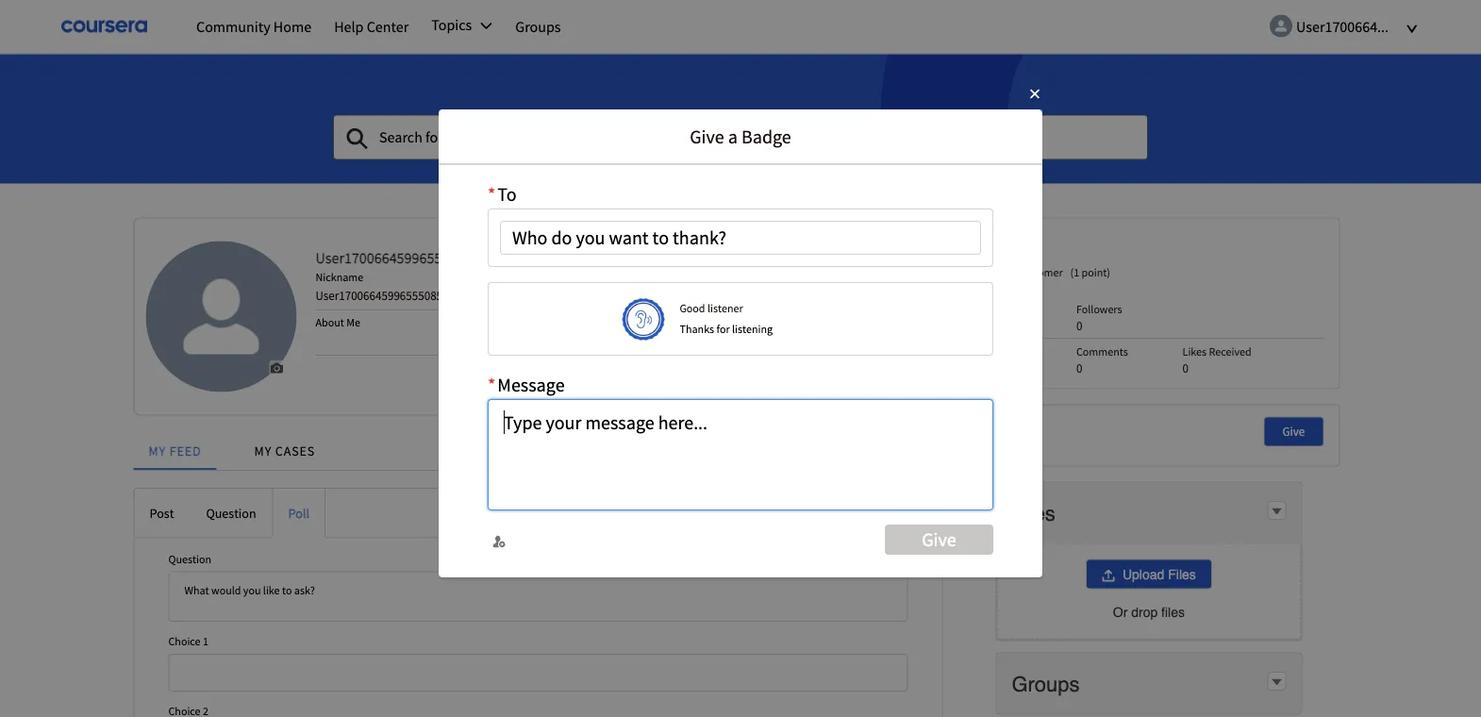 Task type: describe. For each thing, give the bounding box(es) containing it.
likes
[[1183, 344, 1207, 359]]

0 vertical spatial groups link
[[504, 5, 572, 49]]

nickname user1700664599655508536
[[316, 269, 455, 303]]

0 vertical spatial files
[[1012, 501, 1056, 525]]

files element
[[996, 482, 1303, 641]]

1 horizontal spatial files
[[1169, 567, 1197, 582]]

0 inside 'likes received 0'
[[1183, 360, 1189, 376]]

comments 0
[[1077, 344, 1129, 376]]

1 vertical spatial 1
[[203, 634, 208, 649]]

newcomer image
[[982, 262, 1005, 285]]

me
[[347, 315, 360, 329]]

poll link
[[272, 489, 326, 538]]

files
[[1162, 605, 1185, 620]]

help center
[[334, 17, 409, 36]]

1 vertical spatial groups link
[[1012, 671, 1084, 697]]

comments
[[1077, 344, 1129, 359]]

give for give a badge
[[690, 125, 725, 148]]

my cases
[[254, 443, 315, 460]]

to
[[498, 183, 517, 206]]

following
[[982, 301, 1028, 316]]

listening
[[732, 322, 773, 337]]

post
[[150, 504, 174, 521]]

question link
[[190, 489, 272, 538]]

0 vertical spatial 1
[[1074, 265, 1080, 280]]

badges
[[974, 417, 1021, 436]]

center
[[367, 17, 409, 36]]

1 vertical spatial question
[[168, 552, 211, 566]]

* for to
[[488, 183, 496, 206]]

my cases link
[[239, 419, 331, 470]]

give a badge
[[690, 125, 792, 148]]

edit
[[857, 241, 877, 256]]

Type your message here... text field
[[488, 399, 994, 511]]

)
[[1107, 265, 1111, 280]]

upload files
[[1123, 567, 1197, 582]]

0 for comments 0
[[1077, 360, 1083, 376]]

poll
[[288, 504, 310, 521]]

groups inside multilevel navigation menu menu bar
[[516, 17, 561, 36]]

likes received 0
[[1183, 344, 1252, 376]]

help center link
[[323, 5, 420, 49]]

my feed link
[[134, 419, 217, 470]]

about
[[316, 315, 344, 329]]

nickname
[[316, 269, 364, 284]]

give for give
[[1283, 424, 1305, 439]]

Who do you want to thank? text field
[[500, 221, 982, 255]]

thanks
[[680, 322, 715, 337]]

multilevel navigation menu menu bar
[[185, 5, 1190, 49]]

text default image
[[1271, 505, 1284, 518]]

banner containing community home
[[0, 0, 1482, 183]]

my feed
[[149, 443, 202, 460]]

none field inside banner
[[333, 115, 1149, 160]]

feed
[[170, 443, 202, 460]]



Task type: locate. For each thing, give the bounding box(es) containing it.
choice
[[168, 634, 201, 649]]

2 my from the left
[[254, 443, 272, 460]]

1 user1700664599655508536 from the top
[[316, 248, 487, 267]]

my for my feed
[[149, 443, 166, 460]]

1 horizontal spatial 1
[[1074, 265, 1080, 280]]

badges link
[[974, 417, 1237, 436]]

my inside my feed link
[[149, 443, 166, 460]]

0 vertical spatial question
[[206, 504, 256, 521]]

drop
[[1132, 605, 1158, 620]]

0 vertical spatial user1700664599655508536
[[316, 248, 487, 267]]

badge
[[742, 125, 792, 148]]

influence
[[982, 231, 1040, 250]]

good listener thanks for listening
[[680, 301, 773, 337]]

upload
[[1123, 567, 1165, 582]]

1 vertical spatial files
[[1169, 567, 1197, 582]]

or drop files
[[1113, 605, 1185, 620]]

1 vertical spatial *
[[488, 373, 496, 397]]

(
[[1071, 265, 1074, 280]]

1 horizontal spatial groups
[[1012, 672, 1080, 696]]

1 horizontal spatial my
[[254, 443, 272, 460]]

None field
[[333, 115, 1149, 160]]

about me
[[316, 315, 360, 329]]

for
[[717, 322, 730, 337]]

groups link
[[504, 5, 572, 49], [1012, 671, 1084, 697]]

user1700664599655508536
[[316, 248, 487, 267], [316, 287, 455, 303]]

choice 1
[[168, 634, 208, 649]]

Search for help text field
[[333, 115, 1149, 160]]

groups
[[516, 17, 561, 36], [1012, 672, 1080, 696]]

posts
[[982, 344, 1008, 359]]

0 horizontal spatial give
[[690, 125, 725, 148]]

1
[[1074, 265, 1080, 280], [203, 634, 208, 649]]

received
[[1209, 344, 1252, 359]]

0 inside followers 0
[[1077, 318, 1083, 333]]

Choice 1 text field
[[168, 654, 908, 692]]

community
[[196, 17, 271, 36]]

1 vertical spatial user1700664599655508536
[[316, 287, 455, 303]]

* left message
[[488, 373, 496, 397]]

0 horizontal spatial files
[[1012, 501, 1056, 525]]

* for message
[[488, 373, 496, 397]]

files right the upload at the right of the page
[[1169, 567, 1197, 582]]

2 * from the top
[[488, 373, 496, 397]]

a
[[728, 125, 738, 148]]

help
[[334, 17, 364, 36]]

or
[[1113, 605, 1128, 620]]

cases
[[275, 443, 315, 460]]

1 * from the top
[[488, 183, 496, 206]]

community home
[[196, 17, 312, 36]]

0 down comments
[[1077, 360, 1083, 376]]

my left "feed"
[[149, 443, 166, 460]]

question
[[206, 504, 256, 521], [168, 552, 211, 566]]

listener
[[708, 301, 743, 315]]

my for my cases
[[254, 443, 272, 460]]

1 vertical spatial groups
[[1012, 672, 1080, 696]]

1 horizontal spatial groups link
[[1012, 671, 1084, 697]]

Question text field
[[168, 572, 908, 622]]

home
[[274, 17, 312, 36]]

2 user1700664599655508536 from the top
[[316, 287, 455, 303]]

1 horizontal spatial give
[[1283, 424, 1305, 439]]

followers 0
[[1077, 301, 1123, 333]]

0 vertical spatial *
[[488, 183, 496, 206]]

edit button
[[842, 234, 892, 263]]

0 horizontal spatial groups link
[[504, 5, 572, 49]]

0 vertical spatial groups
[[516, 17, 561, 36]]

banner
[[0, 0, 1482, 183]]

0 vertical spatial give
[[690, 125, 725, 148]]

give inside button
[[1283, 424, 1305, 439]]

message
[[498, 373, 565, 397]]

1 vertical spatial give
[[1283, 424, 1305, 439]]

my left cases
[[254, 443, 272, 460]]

my inside my cases link
[[254, 443, 272, 460]]

give up text default image
[[1283, 424, 1305, 439]]

0 down followers
[[1077, 318, 1083, 333]]

0 horizontal spatial my
[[149, 443, 166, 460]]

give left a
[[690, 125, 725, 148]]

0
[[1077, 318, 1083, 333], [1077, 360, 1083, 376], [1183, 360, 1189, 376]]

0 horizontal spatial 1
[[203, 634, 208, 649]]

1 my from the left
[[149, 443, 166, 460]]

question left poll
[[206, 504, 256, 521]]

0 for followers 0
[[1077, 318, 1083, 333]]

1 right choice
[[203, 634, 208, 649]]

user1700664599655508536 up nickname user1700664599655508536
[[316, 248, 487, 267]]

0 down "likes"
[[1183, 360, 1189, 376]]

user1700664599655508536 up the me
[[316, 287, 455, 303]]

1 left point
[[1074, 265, 1080, 280]]

give
[[690, 125, 725, 148], [1283, 424, 1305, 439]]

* left to
[[488, 183, 496, 206]]

user1700664599655508536 image
[[146, 241, 297, 392]]

*
[[488, 183, 496, 206], [488, 373, 496, 397]]

good
[[680, 301, 706, 315]]

give button
[[1264, 417, 1324, 447]]

0 inside comments 0
[[1077, 360, 1083, 376]]

post link
[[134, 489, 190, 538]]

newcomer ( 1 point )
[[1012, 265, 1111, 280]]

text default image
[[1271, 676, 1284, 689]]

question down post link
[[168, 552, 211, 566]]

files
[[1012, 501, 1056, 525], [1169, 567, 1197, 582]]

0 horizontal spatial groups
[[516, 17, 561, 36]]

newcomer
[[1012, 265, 1063, 280]]

followers
[[1077, 301, 1123, 316]]

my
[[149, 443, 166, 460], [254, 443, 272, 460]]

point
[[1082, 265, 1107, 280]]

community home link
[[185, 5, 323, 49]]

files down badges
[[1012, 501, 1056, 525]]

files link
[[1012, 500, 1060, 526]]



Task type: vqa. For each thing, say whether or not it's contained in the screenshot.
7th "CELL" from the top
no



